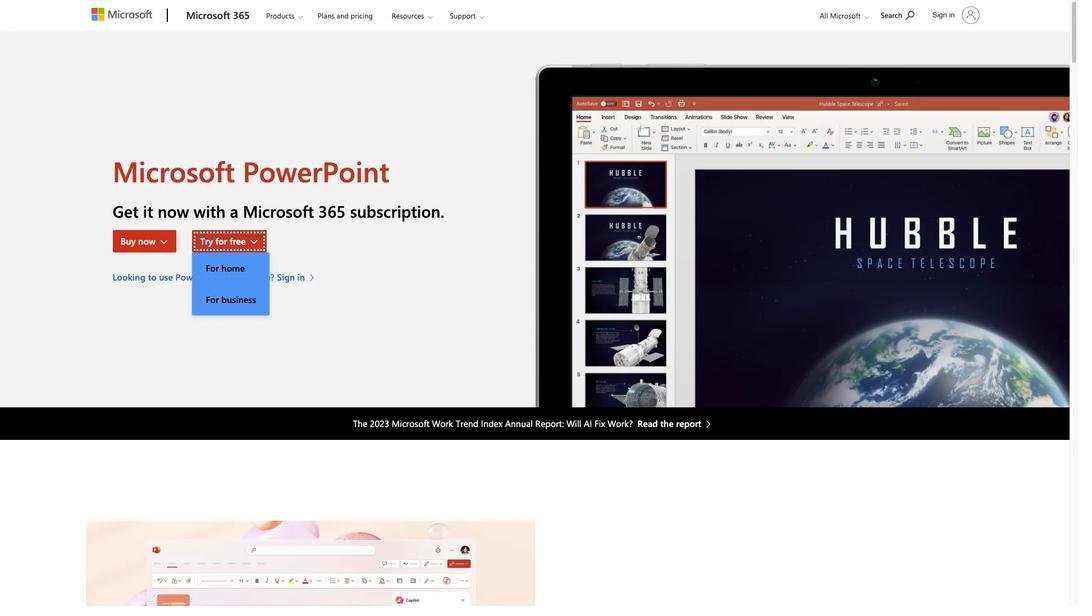 Task type: locate. For each thing, give the bounding box(es) containing it.
business
[[222, 294, 256, 306]]

search
[[882, 10, 903, 20]]

microsoft 365
[[186, 8, 250, 22]]

sign in link
[[927, 2, 985, 29]]

the right read
[[661, 418, 674, 430]]

buy
[[121, 236, 136, 247]]

0 vertical spatial sign
[[933, 11, 948, 19]]

the
[[353, 418, 368, 430]]

report:
[[536, 418, 565, 430]]

fix
[[595, 418, 606, 430]]

1 vertical spatial 365
[[319, 201, 346, 222]]

looking to use powerpoint on the web? sign in
[[113, 272, 305, 283]]

for down looking to use powerpoint on the web? sign in link
[[206, 294, 219, 306]]

plans and pricing
[[318, 11, 373, 20]]

now right the buy
[[138, 236, 156, 247]]

it
[[143, 201, 153, 222]]

web?
[[254, 272, 275, 283]]

0 horizontal spatial sign
[[277, 272, 295, 283]]

to
[[148, 272, 157, 283]]

sign right web?
[[277, 272, 295, 283]]

0 horizontal spatial in
[[298, 272, 305, 283]]

in
[[950, 11, 956, 19], [298, 272, 305, 283]]

resources
[[392, 11, 425, 20]]

1 horizontal spatial 365
[[319, 201, 346, 222]]

now
[[158, 201, 189, 222], [138, 236, 156, 247]]

0 horizontal spatial now
[[138, 236, 156, 247]]

use
[[159, 272, 173, 283]]

with
[[194, 201, 226, 222]]

1 horizontal spatial sign
[[933, 11, 948, 19]]

powerpoint left 'on'
[[175, 272, 222, 283]]

1 horizontal spatial in
[[950, 11, 956, 19]]

Search search field
[[876, 2, 927, 27]]

for left 'on'
[[206, 263, 219, 274]]

for for for home
[[206, 263, 219, 274]]

all microsoft button
[[811, 1, 875, 31]]

1 vertical spatial powerpoint
[[175, 272, 222, 283]]

try
[[200, 236, 213, 247]]

365
[[233, 8, 250, 22], [319, 201, 346, 222]]

0 vertical spatial 365
[[233, 8, 250, 22]]

microsoft image
[[91, 8, 152, 21]]

for business
[[206, 294, 256, 306]]

2 for from the top
[[206, 294, 219, 306]]

0 vertical spatial the
[[238, 272, 251, 283]]

for for for business
[[206, 294, 219, 306]]

0 vertical spatial for
[[206, 263, 219, 274]]

1 horizontal spatial the
[[661, 418, 674, 430]]

index
[[481, 418, 503, 430]]

products
[[266, 11, 295, 20]]

home
[[222, 263, 245, 274]]

device screen showing a presentation open in powerpoint image
[[535, 31, 1071, 408]]

1 vertical spatial for
[[206, 294, 219, 306]]

microsoft
[[186, 8, 230, 22], [831, 11, 861, 20], [113, 152, 235, 190], [243, 201, 314, 222], [392, 418, 430, 430]]

powerpoint up get it now with a microsoft 365 subscription.
[[243, 152, 390, 190]]

0 vertical spatial powerpoint
[[243, 152, 390, 190]]

sign right search search box
[[933, 11, 948, 19]]

subscription.
[[350, 201, 445, 222]]

looking to use powerpoint on the web? sign in link
[[113, 271, 320, 285]]

microsoft powerpoint
[[113, 152, 390, 190]]

trend
[[456, 418, 479, 430]]

1 for from the top
[[206, 263, 219, 274]]

work
[[432, 418, 454, 430]]

in right web?
[[298, 272, 305, 283]]

for
[[206, 263, 219, 274], [206, 294, 219, 306]]

plans and pricing link
[[313, 1, 378, 28]]

sign in
[[933, 11, 956, 19]]

powerpoint
[[243, 152, 390, 190], [175, 272, 222, 283]]

the right 'on'
[[238, 272, 251, 283]]

now right it
[[158, 201, 189, 222]]

in right search search box
[[950, 11, 956, 19]]

1 vertical spatial in
[[298, 272, 305, 283]]

0 horizontal spatial 365
[[233, 8, 250, 22]]

all
[[820, 11, 829, 20]]

sign
[[933, 11, 948, 19], [277, 272, 295, 283]]

1 vertical spatial now
[[138, 236, 156, 247]]

the
[[238, 272, 251, 283], [661, 418, 674, 430]]

0 vertical spatial now
[[158, 201, 189, 222]]



Task type: vqa. For each thing, say whether or not it's contained in the screenshot.
Accessories
no



Task type: describe. For each thing, give the bounding box(es) containing it.
1 horizontal spatial powerpoint
[[243, 152, 390, 190]]

products button
[[257, 1, 312, 31]]

0 vertical spatial in
[[950, 11, 956, 19]]

report
[[677, 418, 702, 430]]

read the report link
[[638, 417, 717, 431]]

for home
[[206, 263, 245, 274]]

1 vertical spatial the
[[661, 418, 674, 430]]

the 2023 microsoft work trend index annual report: will ai fix work? read the report
[[353, 418, 702, 430]]

1 horizontal spatial now
[[158, 201, 189, 222]]

resources button
[[382, 1, 442, 31]]

2023
[[370, 418, 390, 430]]

free
[[230, 236, 246, 247]]

for business link
[[192, 285, 270, 316]]

search button
[[877, 2, 920, 27]]

get
[[113, 201, 139, 222]]

for
[[216, 236, 227, 247]]

buy now
[[121, 236, 156, 247]]

0 horizontal spatial the
[[238, 272, 251, 283]]

microsoft inside dropdown button
[[831, 11, 861, 20]]

microsoft 365 link
[[181, 1, 256, 31]]

buy now button
[[113, 231, 176, 253]]

annual
[[505, 418, 533, 430]]

support
[[450, 11, 476, 20]]

1 vertical spatial sign
[[277, 272, 295, 283]]

all microsoft
[[820, 11, 861, 20]]

and
[[337, 11, 349, 20]]

0 horizontal spatial powerpoint
[[175, 272, 222, 283]]

support button
[[441, 1, 493, 31]]

a
[[230, 201, 239, 222]]

try for free element
[[192, 253, 270, 316]]

on
[[225, 272, 236, 283]]

work?
[[608, 418, 633, 430]]

try for free button
[[192, 231, 267, 253]]

ai
[[584, 418, 593, 430]]

get it now with a microsoft 365 subscription.
[[113, 201, 445, 222]]

will
[[567, 418, 582, 430]]

for home link
[[192, 253, 270, 285]]

pricing
[[351, 11, 373, 20]]

try for free
[[200, 236, 246, 247]]

now inside dropdown button
[[138, 236, 156, 247]]

plans
[[318, 11, 335, 20]]

read
[[638, 418, 658, 430]]

looking
[[113, 272, 146, 283]]



